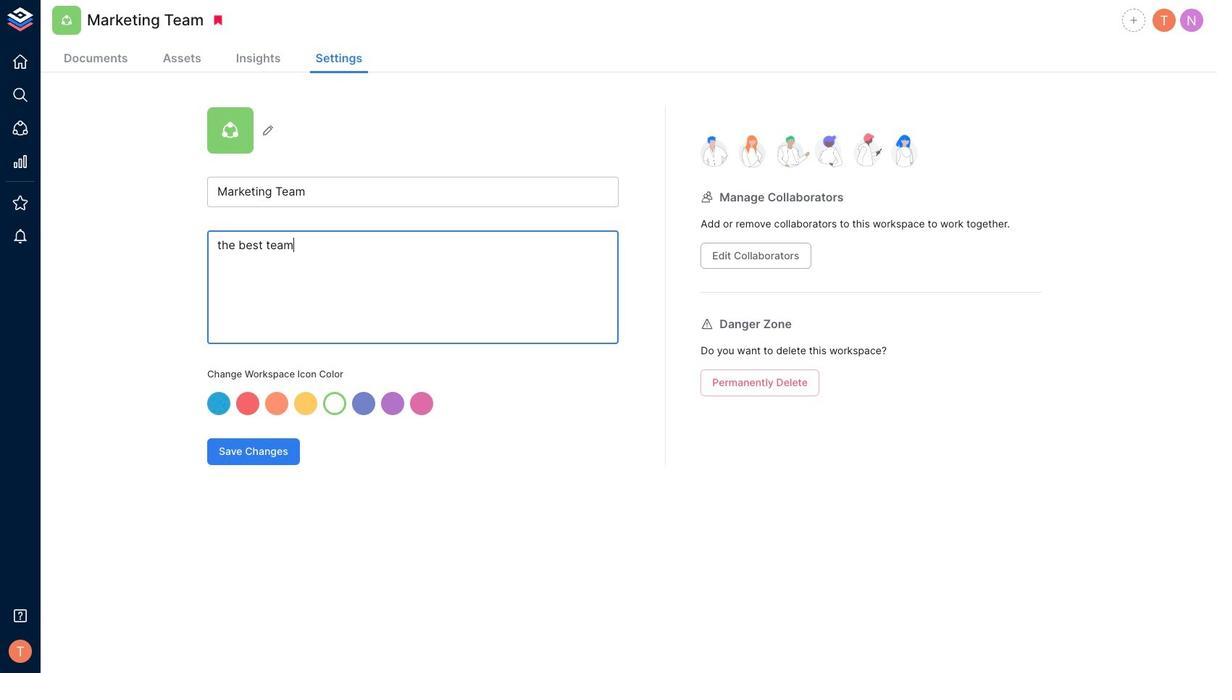 Task type: describe. For each thing, give the bounding box(es) containing it.
Workspace notes are visible to all members and guests. text field
[[207, 230, 619, 344]]

remove bookmark image
[[212, 14, 225, 27]]



Task type: vqa. For each thing, say whether or not it's contained in the screenshot.
workspace name Text Box
yes



Task type: locate. For each thing, give the bounding box(es) containing it.
Workspace Name text field
[[207, 177, 619, 207]]



